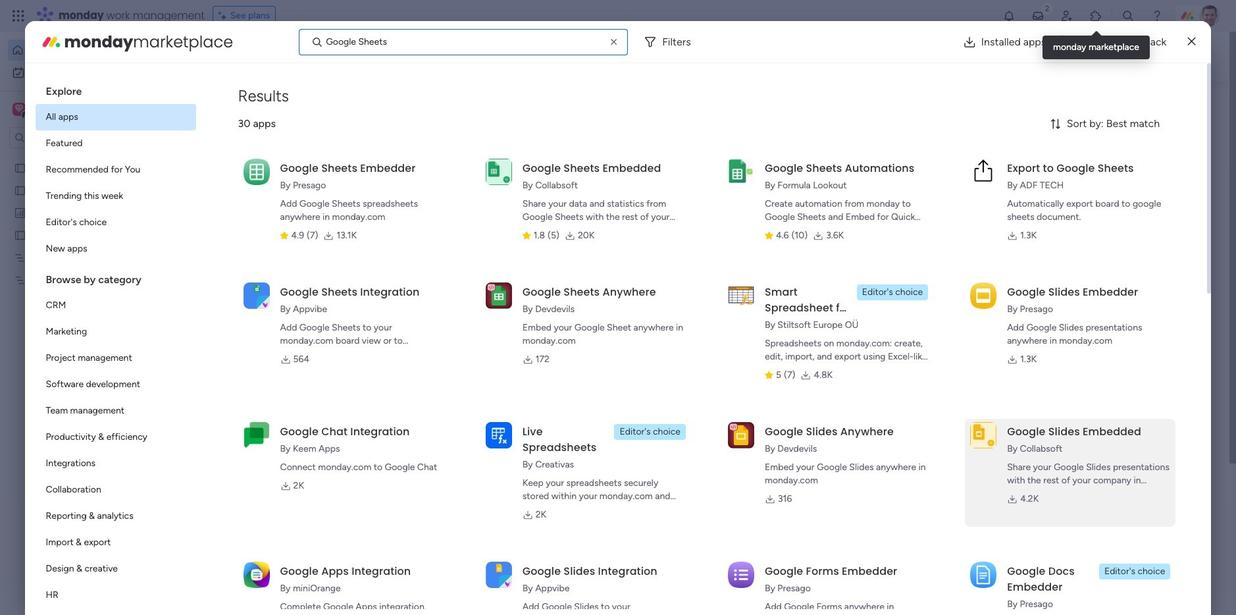 Task type: locate. For each thing, give the bounding box(es) containing it.
circle o image
[[1000, 174, 1008, 184]]

2 vertical spatial terry turtle image
[[274, 589, 300, 615]]

public board image
[[14, 161, 26, 174], [14, 184, 26, 196], [14, 229, 26, 241], [259, 240, 274, 255]]

v2 user feedback image
[[991, 49, 1001, 64]]

help image
[[1151, 9, 1164, 22]]

notifications image
[[1003, 9, 1016, 22]]

help center element
[[980, 543, 1178, 596]]

public board image inside 'quick search results' list box
[[259, 240, 274, 255]]

1 heading from the top
[[35, 74, 196, 104]]

workspace selection element
[[13, 101, 110, 119]]

templates image image
[[992, 265, 1166, 356]]

app logo image
[[243, 159, 270, 185], [486, 159, 512, 185], [728, 159, 755, 185], [971, 159, 997, 185], [243, 282, 270, 309], [486, 282, 512, 309], [728, 282, 755, 309], [971, 282, 997, 309], [243, 422, 270, 448], [486, 422, 512, 448], [728, 422, 755, 448], [971, 422, 997, 448], [243, 562, 270, 588], [728, 562, 755, 588], [971, 562, 997, 588], [486, 562, 512, 588]]

list box
[[35, 74, 196, 615], [0, 154, 168, 469]]

terry turtle image
[[1200, 5, 1221, 26], [274, 541, 300, 568], [274, 589, 300, 615]]

Search in workspace field
[[28, 130, 110, 145]]

monday marketplace image
[[1090, 9, 1103, 22]]

quick search results list box
[[243, 123, 948, 459]]

heading
[[35, 74, 196, 104], [35, 262, 196, 292]]

0 vertical spatial heading
[[35, 74, 196, 104]]

1 vertical spatial heading
[[35, 262, 196, 292]]

workspace image
[[13, 102, 26, 117]]

see plans image
[[218, 9, 230, 23]]

2 image
[[1042, 1, 1054, 15]]

option
[[8, 40, 160, 61], [8, 62, 160, 83], [35, 104, 196, 130], [35, 130, 196, 157], [0, 156, 168, 158], [35, 157, 196, 183], [35, 183, 196, 209], [35, 209, 196, 236], [35, 236, 196, 262], [35, 292, 196, 319], [35, 319, 196, 345], [35, 345, 196, 371], [35, 371, 196, 398], [35, 398, 196, 424], [35, 424, 196, 450], [35, 450, 196, 477], [35, 477, 196, 503], [35, 503, 196, 530], [35, 530, 196, 556], [35, 556, 196, 582], [35, 582, 196, 609]]

component image
[[259, 422, 271, 434]]

select product image
[[12, 9, 25, 22]]



Task type: vqa. For each thing, say whether or not it's contained in the screenshot.
'See plans' image at left
yes



Task type: describe. For each thing, give the bounding box(es) containing it.
2 heading from the top
[[35, 262, 196, 292]]

monday marketplace image
[[41, 31, 62, 52]]

1 vertical spatial terry turtle image
[[274, 541, 300, 568]]

v2 bolt switch image
[[1093, 49, 1101, 64]]

circle o image
[[1000, 157, 1008, 167]]

search everything image
[[1122, 9, 1135, 22]]

workspace image
[[15, 102, 24, 117]]

invite members image
[[1061, 9, 1074, 22]]

getting started element
[[980, 480, 1178, 533]]

close recently visited image
[[243, 107, 259, 123]]

update feed image
[[1032, 9, 1045, 22]]

0 vertical spatial terry turtle image
[[1200, 5, 1221, 26]]

dapulse x slim image
[[1188, 34, 1196, 50]]

public dashboard image
[[14, 206, 26, 219]]



